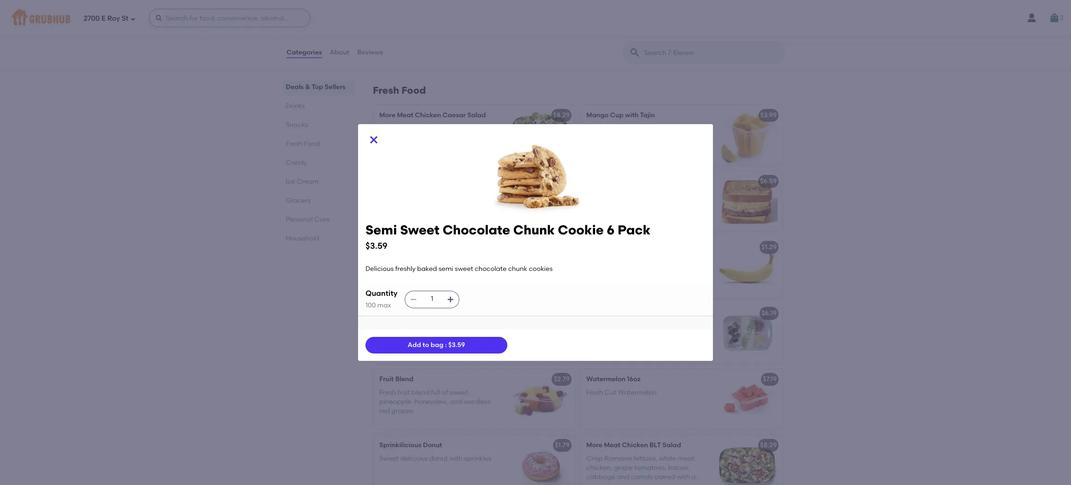 Task type: describe. For each thing, give the bounding box(es) containing it.
snack
[[614, 310, 633, 318]]

delicious
[[400, 455, 428, 463]]

2700
[[84, 14, 100, 22]]

new
[[398, 25, 412, 33]]

style
[[440, 25, 454, 33]]

fresh cut watermelon
[[587, 389, 657, 397]]

with inside crisp romaine lettuce, white meat chicken, grape tomatoes, bacon, cabbage and carrots paired with an avocado ranch dressing,
[[677, 474, 690, 482]]

fresh food inside tab
[[286, 140, 320, 148]]

provolone
[[672, 310, 704, 318]]

fruit
[[398, 389, 410, 397]]

$1.29
[[762, 244, 777, 252]]

household
[[286, 235, 320, 243]]

1 vertical spatial delicious freshly baked semi sweet chocolate chunk cookies
[[380, 323, 487, 340]]

watermelon 16oz image
[[713, 370, 783, 430]]

stick
[[629, 25, 644, 33]]

0 vertical spatial a
[[604, 257, 609, 265]]

fresh fruit blend full of sweet pineapple, honeydew, and seedless red grapes.
[[380, 389, 491, 416]]

sprinkilicious donut
[[380, 442, 442, 450]]

with inside the 3oz snack tray with salami, provolone, and olives
[[633, 323, 646, 331]]

romaine
[[457, 125, 483, 132]]

0 vertical spatial semi
[[439, 265, 453, 273]]

max
[[377, 302, 391, 310]]

sweet delicious donut with sprinkles
[[380, 455, 492, 463]]

spicy
[[380, 266, 396, 274]]

of inside fresh fruit blend full of sweet pineapple, honeydew, and seedless red grapes.
[[442, 389, 448, 397]]

chunk for semi sweet chocolate chunk cookie 6 pack $3.59
[[513, 222, 555, 238]]

deals
[[286, 83, 304, 91]]

salami
[[648, 310, 670, 318]]

provolone,
[[587, 332, 619, 340]]

ice cream tab
[[286, 177, 351, 187]]

cup
[[610, 112, 624, 119]]

categories button
[[286, 36, 323, 69]]

full
[[431, 389, 440, 397]]

$7.19
[[763, 376, 777, 384]]

candy tab
[[286, 158, 351, 168]]

select
[[592, 310, 612, 318]]

$3.59 inside semi sweet chocolate chunk cookie 6 pack $3.59
[[366, 241, 388, 251]]

salad for more meat chicken blt salad
[[663, 442, 681, 450]]

10pc
[[430, 244, 445, 252]]

chopped
[[380, 125, 409, 132]]

pineapple,
[[380, 398, 413, 406]]

food inside tab
[[304, 140, 320, 148]]

blend
[[412, 389, 430, 397]]

shredded inside crispy mini taco shells filled with spicy shredded beef.
[[397, 266, 427, 274]]

caesar inside chopped white chicken, romaine lettuce, shredded parmesan, croutons, and creamy caesar dressing.
[[450, 143, 473, 151]]

semi for semi sweet chocolate chunk cookie 6 pack
[[380, 310, 395, 318]]

donut
[[430, 455, 448, 463]]

2
[[1061, 14, 1064, 22]]

a convenient stick of pepperoni for hunger on the go. button
[[581, 6, 783, 66]]

more meat chicken blt salad
[[587, 442, 681, 450]]

chicken, inside chopped white chicken, romaine lettuce, shredded parmesan, croutons, and creamy caesar dressing.
[[429, 125, 455, 132]]

for inside grab a banana from our fresh produce section for a healthy boost of potassium.
[[639, 266, 648, 274]]

pepperoni
[[653, 25, 685, 33]]

sprinkles
[[464, 455, 492, 463]]

2 button
[[1049, 10, 1064, 26]]

about
[[330, 48, 350, 56]]

grab
[[587, 257, 603, 265]]

$6.59 button
[[581, 172, 783, 232]]

1 vertical spatial baked
[[431, 323, 451, 331]]

beef mini tacos 10pc image
[[506, 238, 576, 298]]

mini
[[395, 244, 409, 252]]

0 vertical spatial sweet
[[455, 265, 473, 273]]

0 vertical spatial delicious freshly baked semi sweet chocolate chunk cookies
[[366, 265, 553, 273]]

mango
[[587, 112, 609, 119]]

1 vertical spatial semi
[[453, 323, 467, 331]]

carrots
[[631, 474, 654, 482]]

sweet inside delicious freshly baked semi sweet chocolate chunk cookies
[[469, 323, 487, 331]]

100
[[366, 302, 376, 310]]

a convenient stick of pepperoni for hunger on the go.
[[587, 25, 695, 42]]

$8.29 for chopped white chicken, romaine lettuce, shredded parmesan, croutons, and creamy caesar dressing.
[[553, 112, 570, 119]]

meat for romaine
[[604, 442, 621, 450]]

$6.19
[[762, 310, 777, 318]]

fresh for fresh cut watermelon
[[587, 389, 603, 397]]

chocolate for semi sweet chocolate chunk cookie 6 pack
[[418, 310, 451, 318]]

1 horizontal spatial chocolate
[[475, 265, 507, 273]]

$1.79 button
[[374, 172, 576, 232]]

and inside fresh fruit blend full of sweet pineapple, honeydew, and seedless red grapes.
[[450, 398, 463, 406]]

hunger
[[587, 35, 609, 42]]

0 horizontal spatial svg image
[[410, 296, 418, 304]]

fruit blend
[[380, 376, 414, 384]]

0 vertical spatial fresh food
[[373, 85, 426, 96]]

0 vertical spatial olives
[[705, 310, 724, 318]]

chicken for lettuce,
[[622, 442, 648, 450]]

french toast sausage egg and cheese image
[[713, 172, 783, 232]]

more for more meat chicken blt salad
[[587, 442, 603, 450]]

1 horizontal spatial a
[[649, 266, 653, 274]]

sweet inside fresh fruit blend full of sweet pineapple, honeydew, and seedless red grapes.
[[450, 389, 468, 397]]

and inside the 3oz snack tray with salami, provolone, and olives
[[621, 332, 633, 340]]

1 vertical spatial cookies
[[434, 332, 457, 340]]

tajin for cup
[[640, 112, 655, 119]]

tajin for mango
[[644, 125, 658, 132]]

0 vertical spatial delicious
[[366, 265, 394, 273]]

of inside grab a banana from our fresh produce section for a healthy boost of potassium.
[[587, 276, 593, 283]]

grab a banana from our fresh produce section for a healthy boost of potassium.
[[587, 257, 698, 283]]

quantity
[[366, 289, 398, 298]]

1 horizontal spatial food
[[402, 85, 426, 96]]

3oz snack tray with salami, provolone, and olives
[[587, 323, 671, 340]]

roy
[[107, 14, 120, 22]]

semi sweet chocolate chunk cookie 6 pack
[[380, 310, 521, 318]]

deals & top sellers
[[286, 83, 346, 91]]

romaine
[[605, 455, 633, 463]]

7-select snack trio salami provolone olives 3oz
[[587, 310, 737, 318]]

fresh mango with tajin seasoning.
[[587, 125, 693, 132]]

avocado
[[587, 483, 615, 486]]

produce
[[587, 266, 613, 274]]

snacks
[[286, 121, 308, 129]]

red
[[380, 408, 390, 416]]

potato
[[475, 25, 496, 33]]

6 for semi sweet chocolate chunk cookie 6 pack $3.59
[[607, 222, 615, 238]]

1 vertical spatial $3.59
[[553, 310, 570, 318]]

1 vertical spatial chunk
[[413, 332, 432, 340]]

Input item quantity number field
[[422, 291, 442, 308]]

spicy new orleans style ripple potato chips
[[380, 25, 496, 42]]

olives inside the 3oz snack tray with salami, provolone, and olives
[[635, 332, 654, 340]]

taco
[[416, 257, 430, 265]]

deals & top sellers tab
[[286, 82, 351, 92]]

0 vertical spatial watermelon
[[587, 376, 626, 384]]

tray
[[619, 323, 631, 331]]

1 horizontal spatial $3.59
[[449, 342, 465, 349]]

quantity 100 max
[[366, 289, 398, 310]]

0 vertical spatial caesar
[[443, 112, 466, 119]]

lettuce, inside chopped white chicken, romaine lettuce, shredded parmesan, croutons, and creamy caesar dressing.
[[380, 134, 403, 142]]

potassium.
[[594, 276, 629, 283]]

about button
[[329, 36, 350, 69]]

&
[[306, 83, 311, 91]]

chips
[[380, 35, 396, 42]]

sprinkilicious
[[380, 442, 422, 450]]

spicy
[[380, 25, 396, 33]]

main navigation navigation
[[0, 0, 1072, 36]]

go.
[[632, 35, 642, 42]]

sweet for semi sweet chocolate chunk cookie 6 pack
[[397, 310, 416, 318]]

crisp romaine lettuce, white meat chicken, grape tomatoes, bacon, cabbage and carrots paired with an avocado ranch dressing,
[[587, 455, 700, 486]]

for inside a convenient stick of pepperoni for hunger on the go.
[[687, 25, 695, 33]]

our
[[653, 257, 663, 265]]

semi sweet chocolate chunk cookie 6 pack image
[[506, 304, 576, 364]]

$3.99
[[761, 112, 777, 119]]

boost
[[680, 266, 698, 274]]

drinks tab
[[286, 101, 351, 111]]

fresh
[[665, 257, 680, 265]]

of inside a convenient stick of pepperoni for hunger on the go.
[[645, 25, 651, 33]]



Task type: locate. For each thing, give the bounding box(es) containing it.
fresh left cut
[[587, 389, 603, 397]]

pack
[[618, 222, 651, 238], [504, 310, 521, 318]]

1 horizontal spatial for
[[687, 25, 695, 33]]

food up candy tab on the top left of the page
[[304, 140, 320, 148]]

freshly inside delicious freshly baked semi sweet chocolate chunk cookies
[[409, 323, 430, 331]]

more up crisp at the right bottom of page
[[587, 442, 603, 450]]

svg image
[[1049, 12, 1061, 24], [410, 296, 418, 304]]

freshly
[[395, 265, 416, 273], [409, 323, 430, 331]]

and down tray
[[621, 332, 633, 340]]

1 horizontal spatial cookies
[[529, 265, 553, 273]]

ranch
[[616, 483, 635, 486]]

0 horizontal spatial for
[[639, 266, 648, 274]]

cookie for semi sweet chocolate chunk cookie 6 pack $3.59
[[558, 222, 604, 238]]

spicy new orleans style ripple potato chips button
[[374, 6, 576, 66]]

$8.29
[[553, 112, 570, 119], [760, 442, 777, 450]]

beef mini tacos 10pc
[[380, 244, 445, 252]]

with
[[625, 112, 639, 119], [629, 125, 642, 132], [467, 257, 480, 265], [633, 323, 646, 331], [450, 455, 463, 463], [677, 474, 690, 482]]

0 horizontal spatial chicken,
[[429, 125, 455, 132]]

0 horizontal spatial chunk
[[413, 332, 432, 340]]

1 vertical spatial $1.79
[[555, 442, 570, 450]]

of right full
[[442, 389, 448, 397]]

a
[[587, 25, 591, 33]]

1 horizontal spatial olives
[[705, 310, 724, 318]]

sweet for semi sweet chocolate chunk cookie 6 pack $3.59
[[400, 222, 440, 238]]

for down from
[[639, 266, 648, 274]]

white up 'bacon,'
[[659, 455, 676, 463]]

delicious down max
[[380, 323, 408, 331]]

chicken
[[415, 112, 441, 119], [622, 442, 648, 450]]

freshly up add
[[409, 323, 430, 331]]

3oz
[[726, 310, 737, 318], [587, 323, 597, 331]]

shredded down "mini"
[[397, 266, 427, 274]]

1 vertical spatial sweet
[[469, 323, 487, 331]]

chunk for semi sweet chocolate chunk cookie 6 pack
[[453, 310, 473, 318]]

meat
[[397, 112, 414, 119], [604, 442, 621, 450]]

an
[[692, 474, 700, 482]]

6 for semi sweet chocolate chunk cookie 6 pack
[[499, 310, 503, 318]]

1 vertical spatial semi
[[380, 310, 395, 318]]

sweet inside semi sweet chocolate chunk cookie 6 pack $3.59
[[400, 222, 440, 238]]

tillamook pepperoni stick 1.44oz image
[[713, 6, 783, 66]]

baked down semi sweet chocolate chunk cookie 6 pack
[[431, 323, 451, 331]]

salad for more meat chicken caesar salad
[[468, 112, 486, 119]]

0 vertical spatial baked
[[417, 265, 437, 273]]

1 horizontal spatial 3oz
[[726, 310, 737, 318]]

bacon,
[[668, 465, 690, 472]]

0 horizontal spatial of
[[442, 389, 448, 397]]

baked down 'taco'
[[417, 265, 437, 273]]

0 horizontal spatial a
[[604, 257, 609, 265]]

delicious down crispy
[[366, 265, 394, 273]]

sprinkilicious donut image
[[506, 436, 576, 486]]

more up chopped
[[380, 112, 396, 119]]

3oz inside the 3oz snack tray with salami, provolone, and olives
[[587, 323, 597, 331]]

0 vertical spatial $8.29
[[553, 112, 570, 119]]

mini
[[401, 257, 414, 265]]

sweet up 'tacos'
[[400, 222, 440, 238]]

caesar up the romaine
[[443, 112, 466, 119]]

0 horizontal spatial more
[[380, 112, 396, 119]]

1 vertical spatial pack
[[504, 310, 521, 318]]

grocery tab
[[286, 196, 351, 206]]

delicious
[[366, 265, 394, 273], [380, 323, 408, 331]]

caesar
[[443, 112, 466, 119], [450, 143, 473, 151]]

chicken,
[[429, 125, 455, 132], [587, 465, 613, 472]]

personal
[[286, 216, 313, 224]]

$8.29 for crisp romaine lettuce, white meat chicken, grape tomatoes, bacon, cabbage and carrots paired with an avocado ranch dressing,
[[760, 442, 777, 450]]

personal care
[[286, 216, 330, 224]]

0 horizontal spatial chocolate
[[380, 332, 411, 340]]

1 horizontal spatial pack
[[618, 222, 651, 238]]

0 horizontal spatial pack
[[504, 310, 521, 318]]

0 horizontal spatial meat
[[397, 112, 414, 119]]

0 vertical spatial chocolate
[[475, 265, 507, 273]]

sellers
[[325, 83, 346, 91]]

grocery
[[286, 197, 311, 205]]

a down our
[[649, 266, 653, 274]]

0 vertical spatial $1.79
[[555, 178, 570, 186]]

0 vertical spatial pack
[[618, 222, 651, 238]]

1 horizontal spatial $8.29
[[760, 442, 777, 450]]

1 vertical spatial delicious
[[380, 323, 408, 331]]

tomatoes,
[[635, 465, 667, 472]]

fresh food up chopped
[[373, 85, 426, 96]]

with right filled
[[467, 257, 480, 265]]

more for more meat chicken caesar salad
[[380, 112, 396, 119]]

0 vertical spatial chunk
[[513, 222, 555, 238]]

1 horizontal spatial chicken
[[622, 442, 648, 450]]

white inside crisp romaine lettuce, white meat chicken, grape tomatoes, bacon, cabbage and carrots paired with an avocado ranch dressing,
[[659, 455, 676, 463]]

the
[[620, 35, 630, 42]]

$1.79 for $6.59
[[555, 178, 570, 186]]

food up more meat chicken caesar salad
[[402, 85, 426, 96]]

sweet down semi sweet chocolate chunk cookie 6 pack
[[469, 323, 487, 331]]

1 horizontal spatial 6
[[607, 222, 615, 238]]

more meat chicken blt salad image
[[713, 436, 783, 486]]

1 vertical spatial 3oz
[[587, 323, 597, 331]]

sweet down filled
[[455, 265, 473, 273]]

paired
[[655, 474, 676, 482]]

shredded
[[405, 134, 435, 142], [397, 266, 427, 274]]

6 left semi sweet chocolate chunk cookie 6 pack image
[[499, 310, 503, 318]]

cookie inside semi sweet chocolate chunk cookie 6 pack $3.59
[[558, 222, 604, 238]]

2 vertical spatial of
[[442, 389, 448, 397]]

fruit blend image
[[506, 370, 576, 430]]

chunk up to
[[413, 332, 432, 340]]

lettuce, up tomatoes,
[[634, 455, 658, 463]]

white
[[411, 125, 428, 132], [659, 455, 676, 463]]

1 horizontal spatial lettuce,
[[634, 455, 658, 463]]

1 vertical spatial white
[[659, 455, 676, 463]]

grapes.
[[392, 408, 415, 416]]

$3.59 left the 7-
[[553, 310, 570, 318]]

1 vertical spatial for
[[639, 266, 648, 274]]

0 horizontal spatial white
[[411, 125, 428, 132]]

semi for semi sweet chocolate chunk cookie 6 pack $3.59
[[366, 222, 397, 238]]

meat
[[678, 455, 695, 463]]

of
[[645, 25, 651, 33], [587, 276, 593, 283], [442, 389, 448, 397]]

fresh inside tab
[[286, 140, 303, 148]]

chicken left blt
[[622, 442, 648, 450]]

chocolate for semi sweet chocolate chunk cookie 6 pack $3.59
[[443, 222, 510, 238]]

semi down max
[[380, 310, 395, 318]]

1 vertical spatial chunk
[[453, 310, 473, 318]]

0 vertical spatial chocolate
[[443, 222, 510, 238]]

1 horizontal spatial chunk
[[508, 265, 527, 273]]

honeydew,
[[415, 398, 448, 406]]

fresh food tab
[[286, 139, 351, 149]]

pack inside semi sweet chocolate chunk cookie 6 pack $3.59
[[618, 222, 651, 238]]

filled
[[450, 257, 465, 265]]

0 vertical spatial 6
[[607, 222, 615, 238]]

and left creamy
[[410, 143, 423, 151]]

1 horizontal spatial salad
[[663, 442, 681, 450]]

0 vertical spatial of
[[645, 25, 651, 33]]

crispy
[[380, 257, 399, 265]]

chocolate inside semi sweet chocolate chunk cookie 6 pack $3.59
[[443, 222, 510, 238]]

fresh for fresh mango with tajin seasoning.
[[587, 125, 603, 132]]

0 vertical spatial semi
[[366, 222, 397, 238]]

0 vertical spatial $3.59
[[366, 241, 388, 251]]

1 vertical spatial salad
[[663, 442, 681, 450]]

top
[[312, 83, 324, 91]]

croutons,
[[380, 143, 409, 151]]

watermelon up cut
[[587, 376, 626, 384]]

meat up chopped
[[397, 112, 414, 119]]

watermelon down the 16oz
[[618, 389, 657, 397]]

0 vertical spatial salad
[[468, 112, 486, 119]]

0 vertical spatial for
[[687, 25, 695, 33]]

shredded up creamy
[[405, 134, 435, 142]]

0 vertical spatial 3oz
[[726, 310, 737, 318]]

svg image inside 2 button
[[1049, 12, 1061, 24]]

baked
[[417, 265, 437, 273], [431, 323, 451, 331]]

chicken, up 'cabbage'
[[587, 465, 613, 472]]

meat for white
[[397, 112, 414, 119]]

chicken up chopped white chicken, romaine lettuce, shredded parmesan, croutons, and creamy caesar dressing.
[[415, 112, 441, 119]]

with right donut
[[450, 455, 463, 463]]

ice
[[286, 178, 296, 186]]

cut
[[605, 389, 616, 397]]

0 horizontal spatial cookies
[[434, 332, 457, 340]]

2 $1.79 from the top
[[555, 442, 570, 450]]

cookie
[[558, 222, 604, 238], [475, 310, 498, 318]]

chocolate inside delicious freshly baked semi sweet chocolate chunk cookies
[[380, 332, 411, 340]]

1 vertical spatial svg image
[[410, 296, 418, 304]]

categories
[[287, 48, 322, 56]]

0 horizontal spatial $3.59
[[366, 241, 388, 251]]

olives down salami,
[[635, 332, 654, 340]]

banana image
[[713, 238, 783, 298]]

a up produce
[[604, 257, 609, 265]]

fresh down mango
[[587, 125, 603, 132]]

delicious freshly baked semi sweet chocolate chunk cookies up add to bag : $3.59
[[380, 323, 487, 340]]

lettuce, inside crisp romaine lettuce, white meat chicken, grape tomatoes, bacon, cabbage and carrots paired with an avocado ranch dressing,
[[634, 455, 658, 463]]

1 vertical spatial sweet
[[397, 310, 416, 318]]

fresh for fresh fruit blend full of sweet pineapple, honeydew, and seedless red grapes.
[[380, 389, 396, 397]]

tajin up fresh mango with tajin seasoning.
[[640, 112, 655, 119]]

reviews
[[357, 48, 383, 56]]

1 vertical spatial fresh food
[[286, 140, 320, 148]]

7-select snack trio salami provolone olives 3oz image
[[713, 304, 783, 364]]

chicken, up the parmesan, at the left top of page
[[429, 125, 455, 132]]

chunk inside semi sweet chocolate chunk cookie 6 pack $3.59
[[513, 222, 555, 238]]

2 vertical spatial sweet
[[380, 455, 399, 463]]

2 vertical spatial $3.59
[[449, 342, 465, 349]]

$1.79 for $8.29
[[555, 442, 570, 450]]

pack for semi sweet chocolate chunk cookie 6 pack
[[504, 310, 521, 318]]

fresh up pineapple,
[[380, 389, 396, 397]]

0 vertical spatial freshly
[[395, 265, 416, 273]]

white down more meat chicken caesar salad
[[411, 125, 428, 132]]

sweet down quantity 100 max
[[397, 310, 416, 318]]

delicious freshly baked semi sweet chocolate chunk cookies down filled
[[366, 265, 553, 273]]

dressing,
[[636, 483, 664, 486]]

1 horizontal spatial fresh food
[[373, 85, 426, 96]]

2700 e roy st
[[84, 14, 129, 22]]

0 horizontal spatial cookie
[[475, 310, 498, 318]]

0 vertical spatial food
[[402, 85, 426, 96]]

lettuce, up croutons,
[[380, 134, 403, 142]]

salad right blt
[[663, 442, 681, 450]]

0 horizontal spatial 6
[[499, 310, 503, 318]]

1 vertical spatial cookie
[[475, 310, 498, 318]]

cookies down semi sweet chocolate chunk cookie 6 pack $3.59
[[529, 265, 553, 273]]

fresh up candy
[[286, 140, 303, 148]]

0 vertical spatial white
[[411, 125, 428, 132]]

salami,
[[648, 323, 671, 331]]

chicken for chicken,
[[415, 112, 441, 119]]

snacks tab
[[286, 120, 351, 130]]

2 horizontal spatial of
[[645, 25, 651, 33]]

$3.59 up crispy
[[366, 241, 388, 251]]

1 vertical spatial 6
[[499, 310, 503, 318]]

chopped white chicken, romaine lettuce, shredded parmesan, croutons, and creamy caesar dressing.
[[380, 125, 483, 161]]

caesar down the parmesan, at the left top of page
[[450, 143, 473, 151]]

and up ranch
[[617, 474, 630, 482]]

beef.
[[429, 266, 444, 274]]

glazed donut image
[[506, 172, 576, 232]]

from
[[637, 257, 651, 265]]

salad up the romaine
[[468, 112, 486, 119]]

0 horizontal spatial salad
[[468, 112, 486, 119]]

7-
[[587, 310, 592, 318]]

1 vertical spatial meat
[[604, 442, 621, 450]]

salad
[[468, 112, 486, 119], [663, 442, 681, 450]]

beef
[[380, 244, 394, 252]]

sweet down 'sprinkilicious'
[[380, 455, 399, 463]]

semi down shells at the bottom of page
[[439, 265, 453, 273]]

magnifying glass icon image
[[630, 47, 641, 58]]

0 horizontal spatial food
[[304, 140, 320, 148]]

fresh up chopped
[[373, 85, 399, 96]]

cookie for semi sweet chocolate chunk cookie 6 pack
[[475, 310, 498, 318]]

chocolate
[[443, 222, 510, 238], [418, 310, 451, 318]]

1 horizontal spatial svg image
[[1049, 12, 1061, 24]]

shredded inside chopped white chicken, romaine lettuce, shredded parmesan, croutons, and creamy caesar dressing.
[[405, 134, 435, 142]]

of right stick
[[645, 25, 651, 33]]

1 horizontal spatial white
[[659, 455, 676, 463]]

0 vertical spatial lettuce,
[[380, 134, 403, 142]]

0 vertical spatial cookies
[[529, 265, 553, 273]]

1 horizontal spatial of
[[587, 276, 593, 283]]

ice cream
[[286, 178, 319, 186]]

drinks
[[286, 102, 305, 110]]

0 vertical spatial tajin
[[640, 112, 655, 119]]

on
[[610, 35, 618, 42]]

1 vertical spatial of
[[587, 276, 593, 283]]

chunk down semi sweet chocolate chunk cookie 6 pack $3.59
[[508, 265, 527, 273]]

semi inside semi sweet chocolate chunk cookie 6 pack $3.59
[[366, 222, 397, 238]]

1 $1.79 from the top
[[555, 178, 570, 186]]

olives right provolone
[[705, 310, 724, 318]]

$3.59 right :
[[449, 342, 465, 349]]

seedless
[[464, 398, 491, 406]]

6 inside semi sweet chocolate chunk cookie 6 pack $3.59
[[607, 222, 615, 238]]

semi down semi sweet chocolate chunk cookie 6 pack
[[453, 323, 467, 331]]

with inside crispy mini taco shells filled with spicy shredded beef.
[[467, 257, 480, 265]]

0 vertical spatial chicken
[[415, 112, 441, 119]]

1 vertical spatial chicken
[[622, 442, 648, 450]]

to
[[423, 342, 429, 349]]

and inside chopped white chicken, romaine lettuce, shredded parmesan, croutons, and creamy caesar dressing.
[[410, 143, 423, 151]]

ripple
[[456, 25, 473, 33]]

1 horizontal spatial chicken,
[[587, 465, 613, 472]]

1 vertical spatial chocolate
[[418, 310, 451, 318]]

for right pepperoni
[[687, 25, 695, 33]]

meat up romaine
[[604, 442, 621, 450]]

freshly down "mini"
[[395, 265, 416, 273]]

chocolate down 'input item quantity' number field
[[418, 310, 451, 318]]

0 horizontal spatial lettuce,
[[380, 134, 403, 142]]

with down trio
[[633, 323, 646, 331]]

section
[[615, 266, 638, 274]]

and inside crisp romaine lettuce, white meat chicken, grape tomatoes, bacon, cabbage and carrots paired with an avocado ranch dressing,
[[617, 474, 630, 482]]

and left seedless at the bottom
[[450, 398, 463, 406]]

$1.79 inside button
[[555, 178, 570, 186]]

chocolate up filled
[[443, 222, 510, 238]]

1 vertical spatial shredded
[[397, 266, 427, 274]]

1 vertical spatial lettuce,
[[634, 455, 658, 463]]

6
[[607, 222, 615, 238], [499, 310, 503, 318]]

mango cup with tajin
[[587, 112, 655, 119]]

3oz left $6.19
[[726, 310, 737, 318]]

seasoning.
[[660, 125, 693, 132]]

olives
[[705, 310, 724, 318], [635, 332, 654, 340]]

$6.59
[[760, 178, 777, 186]]

cookies up :
[[434, 332, 457, 340]]

with right cup
[[625, 112, 639, 119]]

fresh food down snacks at the top left of page
[[286, 140, 320, 148]]

1 horizontal spatial chunk
[[513, 222, 555, 238]]

$2.79
[[554, 376, 570, 384]]

1 vertical spatial food
[[304, 140, 320, 148]]

household tab
[[286, 234, 351, 244]]

personal care tab
[[286, 215, 351, 225]]

for
[[687, 25, 695, 33], [639, 266, 648, 274]]

with right mango
[[629, 125, 642, 132]]

chicken, inside crisp romaine lettuce, white meat chicken, grape tomatoes, bacon, cabbage and carrots paired with an avocado ranch dressing,
[[587, 465, 613, 472]]

e
[[102, 14, 106, 22]]

more meat chicken caesar salad image
[[506, 106, 576, 166]]

tajin left seasoning.
[[644, 125, 658, 132]]

1 vertical spatial more
[[587, 442, 603, 450]]

0 vertical spatial svg image
[[1049, 12, 1061, 24]]

fresh inside fresh fruit blend full of sweet pineapple, honeydew, and seedless red grapes.
[[380, 389, 396, 397]]

chocolate down semi sweet chocolate chunk cookie 6 pack $3.59
[[475, 265, 507, 273]]

mango cup with tajin image
[[713, 106, 783, 166]]

of down produce
[[587, 276, 593, 283]]

semi up the 'beef'
[[366, 222, 397, 238]]

chocolate
[[475, 265, 507, 273], [380, 332, 411, 340]]

7-select bayou blaze new orleans style ripple potato chips 2.5oz image
[[506, 6, 576, 66]]

bag
[[431, 342, 444, 349]]

with down 'bacon,'
[[677, 474, 690, 482]]

0 vertical spatial meat
[[397, 112, 414, 119]]

a
[[604, 257, 609, 265], [649, 266, 653, 274]]

trio
[[635, 310, 647, 318]]

grape
[[614, 465, 633, 472]]

sweet up seedless at the bottom
[[450, 389, 468, 397]]

6 up banana
[[607, 222, 615, 238]]

orleans
[[414, 25, 438, 33]]

0 vertical spatial more
[[380, 112, 396, 119]]

semi sweet chocolate chunk cookie 6 pack $3.59
[[366, 222, 651, 251]]

pack for semi sweet chocolate chunk cookie 6 pack $3.59
[[618, 222, 651, 238]]

svg image
[[155, 14, 163, 22], [130, 16, 136, 21], [368, 135, 380, 146], [447, 296, 455, 304]]

3oz down the 7-
[[587, 323, 597, 331]]

chocolate up add
[[380, 332, 411, 340]]

white inside chopped white chicken, romaine lettuce, shredded parmesan, croutons, and creamy caesar dressing.
[[411, 125, 428, 132]]

1 vertical spatial watermelon
[[618, 389, 657, 397]]

2 horizontal spatial $3.59
[[553, 310, 570, 318]]

$3.59
[[366, 241, 388, 251], [553, 310, 570, 318], [449, 342, 465, 349]]



Task type: vqa. For each thing, say whether or not it's contained in the screenshot.
'Full'
yes



